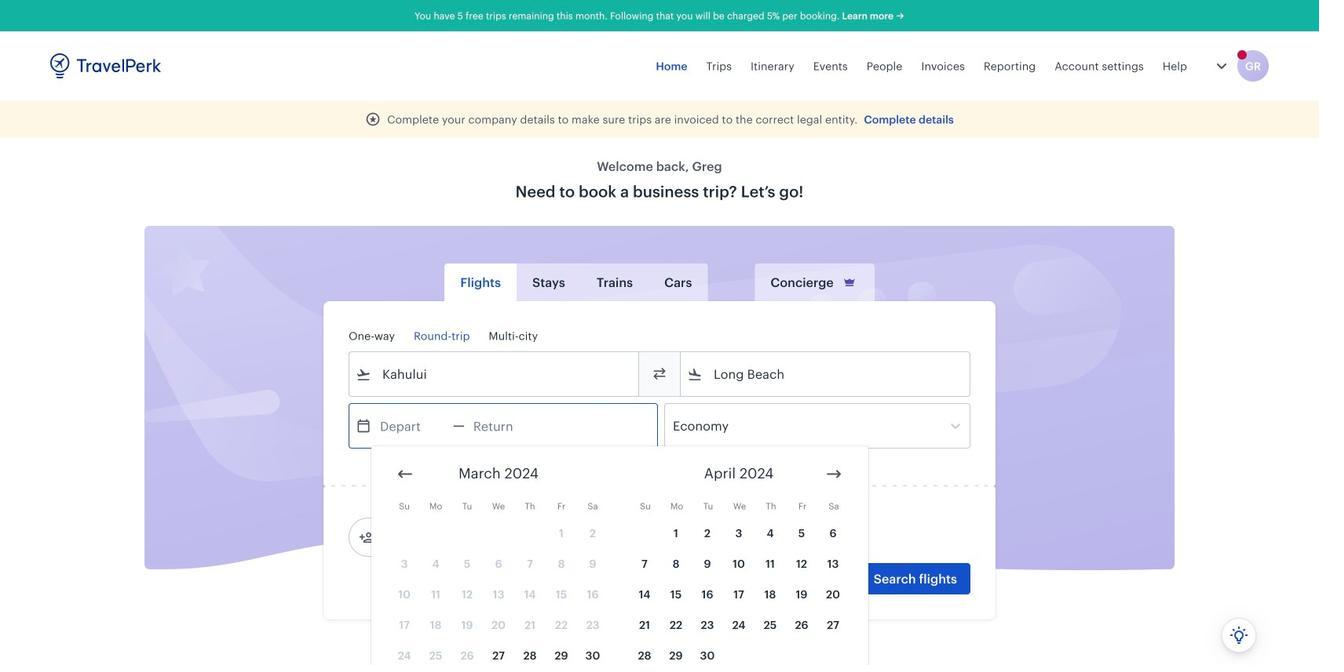 Task type: describe. For each thing, give the bounding box(es) containing it.
move backward to switch to the previous month. image
[[396, 465, 415, 484]]

Return text field
[[465, 404, 546, 448]]

Add first traveler search field
[[375, 525, 538, 550]]

To search field
[[703, 362, 949, 387]]



Task type: locate. For each thing, give the bounding box(es) containing it.
From search field
[[371, 362, 618, 387]]

calendar application
[[371, 447, 1319, 666]]

move forward to switch to the next month. image
[[824, 465, 843, 484]]

Depart text field
[[371, 404, 453, 448]]



